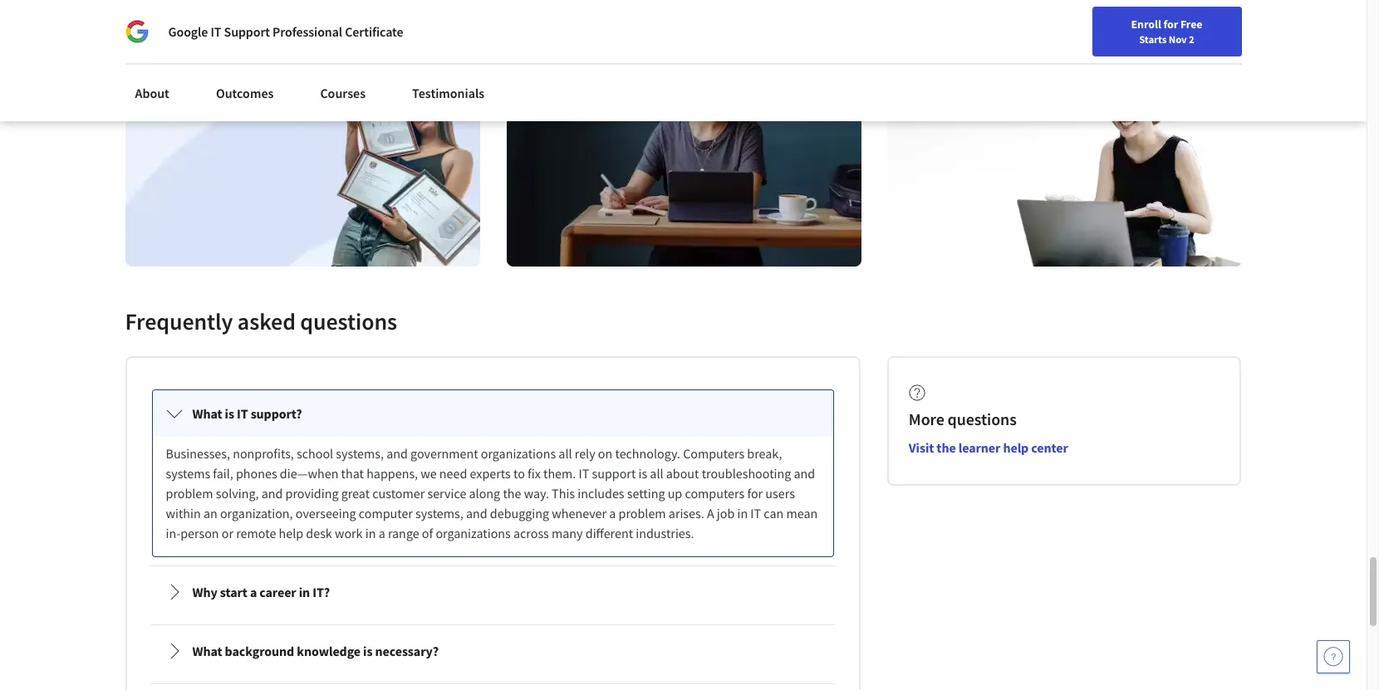 Task type: vqa. For each thing, say whether or not it's contained in the screenshot.
For
yes



Task type: locate. For each thing, give the bounding box(es) containing it.
many
[[552, 525, 583, 542]]

systems,
[[336, 446, 384, 462], [416, 505, 464, 522]]

0 vertical spatial the
[[937, 440, 956, 456]]

0 horizontal spatial for
[[748, 486, 763, 502]]

2 vertical spatial is
[[363, 643, 373, 660]]

problem down setting
[[619, 505, 666, 522]]

help
[[1003, 440, 1029, 456], [279, 525, 303, 542]]

for up the nov
[[1164, 17, 1179, 32]]

2 what from the top
[[192, 643, 222, 660]]

testimonials link
[[402, 75, 495, 111]]

phones
[[236, 466, 277, 482]]

1 vertical spatial what
[[192, 643, 222, 660]]

is left support?
[[225, 406, 234, 422]]

organizations
[[481, 446, 556, 462], [436, 525, 511, 542]]

1 horizontal spatial problem
[[619, 505, 666, 522]]

help left desk at the bottom of page
[[279, 525, 303, 542]]

all down technology.
[[650, 466, 664, 482]]

a right 'start'
[[250, 584, 257, 601]]

necessary?
[[375, 643, 439, 660]]

questions right asked
[[300, 307, 397, 337]]

in
[[738, 505, 748, 522], [365, 525, 376, 542], [299, 584, 310, 601]]

0 horizontal spatial help
[[279, 525, 303, 542]]

and down the phones
[[261, 486, 283, 502]]

1 horizontal spatial is
[[363, 643, 373, 660]]

1 vertical spatial the
[[503, 486, 521, 502]]

businesses, nonprofits, school systems, and government organizations all rely on technology. computers break, systems fail, phones die—when that happens, we need experts to fix them. it support is all about troubleshooting and problem solving, and providing great customer service along the way. this includes setting up computers for users within an organization, overseeing computer systems, and debugging whenever a problem arises. a job in it can mean in-person or remote help desk work in a range of organizations across many different industries.
[[166, 446, 821, 542]]

in left it?
[[299, 584, 310, 601]]

it left "can"
[[751, 505, 761, 522]]

users
[[766, 486, 795, 502]]

rely
[[575, 446, 596, 462]]

the
[[937, 440, 956, 456], [503, 486, 521, 502]]

the down to
[[503, 486, 521, 502]]

it right google
[[211, 23, 221, 40]]

frequently asked questions
[[125, 307, 397, 337]]

1 vertical spatial systems,
[[416, 505, 464, 522]]

or
[[222, 525, 234, 542]]

visit the learner help center link
[[909, 440, 1069, 456]]

all
[[559, 446, 572, 462], [650, 466, 664, 482]]

desk
[[306, 525, 332, 542]]

is inside businesses, nonprofits, school systems, and government organizations all rely on technology. computers break, systems fail, phones die—when that happens, we need experts to fix them. it support is all about troubleshooting and problem solving, and providing great customer service along the way. this includes setting up computers for users within an organization, overseeing computer systems, and debugging whenever a problem arises. a job in it can mean in-person or remote help desk work in a range of organizations across many different industries.
[[639, 466, 648, 482]]

0 horizontal spatial questions
[[300, 307, 397, 337]]

2
[[1189, 32, 1195, 46]]

in right work
[[365, 525, 376, 542]]

for
[[1164, 17, 1179, 32], [748, 486, 763, 502]]

0 vertical spatial help
[[1003, 440, 1029, 456]]

new
[[954, 52, 976, 67]]

1 horizontal spatial systems,
[[416, 505, 464, 522]]

remote
[[236, 525, 276, 542]]

collapsed list
[[147, 385, 839, 691]]

1 what from the top
[[192, 406, 222, 422]]

debugging
[[490, 505, 549, 522]]

all left "rely"
[[559, 446, 572, 462]]

systems, up the that
[[336, 446, 384, 462]]

1 horizontal spatial all
[[650, 466, 664, 482]]

0 vertical spatial in
[[738, 505, 748, 522]]

learner
[[959, 440, 1001, 456]]

1 horizontal spatial for
[[1164, 17, 1179, 32]]

systems, down service
[[416, 505, 464, 522]]

1 vertical spatial help
[[279, 525, 303, 542]]

and up users
[[794, 466, 816, 482]]

a up the different
[[609, 505, 616, 522]]

google image
[[125, 20, 148, 43]]

break,
[[747, 446, 782, 462]]

computers
[[685, 486, 745, 502]]

industries.
[[636, 525, 694, 542]]

2 vertical spatial a
[[250, 584, 257, 601]]

support?
[[251, 406, 302, 422]]

0 vertical spatial systems,
[[336, 446, 384, 462]]

1 vertical spatial for
[[748, 486, 763, 502]]

organizations up to
[[481, 446, 556, 462]]

more
[[909, 409, 945, 430]]

0 horizontal spatial is
[[225, 406, 234, 422]]

0 horizontal spatial in
[[299, 584, 310, 601]]

it left support?
[[237, 406, 248, 422]]

2 horizontal spatial a
[[609, 505, 616, 522]]

for down the troubleshooting
[[748, 486, 763, 502]]

1 horizontal spatial a
[[379, 525, 385, 542]]

fix
[[528, 466, 541, 482]]

1 vertical spatial in
[[365, 525, 376, 542]]

0 horizontal spatial the
[[503, 486, 521, 502]]

1 horizontal spatial in
[[365, 525, 376, 542]]

is
[[225, 406, 234, 422], [639, 466, 648, 482], [363, 643, 373, 660]]

professional
[[273, 23, 343, 40]]

find your new career link
[[898, 50, 1018, 71]]

0 vertical spatial is
[[225, 406, 234, 422]]

0 vertical spatial questions
[[300, 307, 397, 337]]

up
[[668, 486, 683, 502]]

questions up learner
[[948, 409, 1017, 430]]

free
[[1181, 17, 1203, 32]]

what for what is it support?
[[192, 406, 222, 422]]

0 vertical spatial for
[[1164, 17, 1179, 32]]

0 vertical spatial what
[[192, 406, 222, 422]]

frequently
[[125, 307, 233, 337]]

experts
[[470, 466, 511, 482]]

what left the background
[[192, 643, 222, 660]]

in inside dropdown button
[[299, 584, 310, 601]]

troubleshooting
[[702, 466, 791, 482]]

support
[[592, 466, 636, 482]]

work
[[335, 525, 363, 542]]

1 horizontal spatial the
[[937, 440, 956, 456]]

1 vertical spatial is
[[639, 466, 648, 482]]

help left center
[[1003, 440, 1029, 456]]

it
[[211, 23, 221, 40], [237, 406, 248, 422], [579, 466, 590, 482], [751, 505, 761, 522]]

None search field
[[237, 44, 636, 77]]

in right job
[[738, 505, 748, 522]]

0 horizontal spatial a
[[250, 584, 257, 601]]

2 horizontal spatial in
[[738, 505, 748, 522]]

0 horizontal spatial all
[[559, 446, 572, 462]]

starts
[[1140, 32, 1167, 46]]

1 vertical spatial problem
[[619, 505, 666, 522]]

it?
[[313, 584, 330, 601]]

1 vertical spatial organizations
[[436, 525, 511, 542]]

visit
[[909, 440, 934, 456]]

we
[[421, 466, 437, 482]]

on
[[598, 446, 613, 462]]

0 vertical spatial a
[[609, 505, 616, 522]]

1 horizontal spatial questions
[[948, 409, 1017, 430]]

show notifications image
[[1143, 54, 1163, 74]]

a down computer
[[379, 525, 385, 542]]

and
[[387, 446, 408, 462], [794, 466, 816, 482], [261, 486, 283, 502], [466, 505, 488, 522]]

what background knowledge is necessary?
[[192, 643, 439, 660]]

what background knowledge is necessary? button
[[153, 628, 833, 675]]

is left the necessary?
[[363, 643, 373, 660]]

the right visit
[[937, 440, 956, 456]]

it inside dropdown button
[[237, 406, 248, 422]]

more questions
[[909, 409, 1017, 430]]

is up setting
[[639, 466, 648, 482]]

solving,
[[216, 486, 259, 502]]

problem
[[166, 486, 213, 502], [619, 505, 666, 522]]

2 vertical spatial in
[[299, 584, 310, 601]]

0 horizontal spatial problem
[[166, 486, 213, 502]]

school
[[297, 446, 333, 462]]

questions
[[300, 307, 397, 337], [948, 409, 1017, 430]]

a inside dropdown button
[[250, 584, 257, 601]]

2 horizontal spatial is
[[639, 466, 648, 482]]

for
[[137, 8, 156, 25]]

1 vertical spatial a
[[379, 525, 385, 542]]

problem down systems
[[166, 486, 213, 502]]

what up businesses,
[[192, 406, 222, 422]]

need
[[439, 466, 467, 482]]

organizations down 'along'
[[436, 525, 511, 542]]



Task type: describe. For each thing, give the bounding box(es) containing it.
1 vertical spatial all
[[650, 466, 664, 482]]

find your new career
[[906, 52, 1010, 67]]

for businesses
[[137, 8, 219, 25]]

organization,
[[220, 505, 293, 522]]

about
[[666, 466, 699, 482]]

and up happens,
[[387, 446, 408, 462]]

customer
[[373, 486, 425, 502]]

of
[[422, 525, 433, 542]]

outcomes link
[[206, 75, 284, 111]]

for inside businesses, nonprofits, school systems, and government organizations all rely on technology. computers break, systems fail, phones die—when that happens, we need experts to fix them. it support is all about troubleshooting and problem solving, and providing great customer service along the way. this includes setting up computers for users within an organization, overseeing computer systems, and debugging whenever a problem arises. a job in it can mean in-person or remote help desk work in a range of organizations across many different industries.
[[748, 486, 763, 502]]

background
[[225, 643, 294, 660]]

about
[[135, 85, 169, 101]]

testimonials
[[412, 85, 485, 101]]

enroll
[[1132, 17, 1162, 32]]

0 vertical spatial all
[[559, 446, 572, 462]]

1 horizontal spatial help
[[1003, 440, 1029, 456]]

start
[[220, 584, 248, 601]]

english
[[1048, 52, 1089, 69]]

asked
[[238, 307, 296, 337]]

find
[[906, 52, 927, 67]]

arises.
[[669, 505, 705, 522]]

for inside enroll for free starts nov 2
[[1164, 17, 1179, 32]]

across
[[514, 525, 549, 542]]

knowledge
[[297, 643, 361, 660]]

the inside businesses, nonprofits, school systems, and government organizations all rely on technology. computers break, systems fail, phones die—when that happens, we need experts to fix them. it support is all about troubleshooting and problem solving, and providing great customer service along the way. this includes setting up computers for users within an organization, overseeing computer systems, and debugging whenever a problem arises. a job in it can mean in-person or remote help desk work in a range of organizations across many different industries.
[[503, 486, 521, 502]]

this
[[552, 486, 575, 502]]

businesses
[[158, 8, 219, 25]]

way.
[[524, 486, 549, 502]]

google
[[168, 23, 208, 40]]

why start a career in it?
[[192, 584, 330, 601]]

certificate
[[345, 23, 404, 40]]

what is it support? button
[[153, 391, 833, 437]]

computers
[[683, 446, 745, 462]]

an
[[204, 505, 218, 522]]

along
[[469, 486, 500, 502]]

them.
[[544, 466, 576, 482]]

about link
[[125, 75, 179, 111]]

different
[[586, 525, 633, 542]]

in-
[[166, 525, 180, 542]]

your
[[930, 52, 952, 67]]

what is it support?
[[192, 406, 302, 422]]

center
[[1032, 440, 1069, 456]]

0 vertical spatial organizations
[[481, 446, 556, 462]]

coursera image
[[20, 47, 125, 73]]

0 vertical spatial problem
[[166, 486, 213, 502]]

0 horizontal spatial systems,
[[336, 446, 384, 462]]

why
[[192, 584, 217, 601]]

systems
[[166, 466, 210, 482]]

enroll for free starts nov 2
[[1132, 17, 1203, 46]]

visit the learner help center
[[909, 440, 1069, 456]]

whenever
[[552, 505, 607, 522]]

why start a career in it? button
[[153, 569, 833, 616]]

nonprofits,
[[233, 446, 294, 462]]

setting
[[627, 486, 665, 502]]

nov
[[1169, 32, 1187, 46]]

computer
[[359, 505, 413, 522]]

overseeing
[[296, 505, 356, 522]]

what for what background knowledge is necessary?
[[192, 643, 222, 660]]

businesses,
[[166, 446, 230, 462]]

job
[[717, 505, 735, 522]]

career
[[978, 52, 1010, 67]]

and down 'along'
[[466, 505, 488, 522]]

google it support professional certificate
[[168, 23, 404, 40]]

can
[[764, 505, 784, 522]]

service
[[428, 486, 467, 502]]

outcomes
[[216, 85, 274, 101]]

to
[[514, 466, 525, 482]]

happens,
[[367, 466, 418, 482]]

includes
[[578, 486, 625, 502]]

career
[[260, 584, 296, 601]]

die—when
[[280, 466, 339, 482]]

government
[[411, 446, 478, 462]]

range
[[388, 525, 419, 542]]

1 vertical spatial questions
[[948, 409, 1017, 430]]

help inside businesses, nonprofits, school systems, and government organizations all rely on technology. computers break, systems fail, phones die—when that happens, we need experts to fix them. it support is all about troubleshooting and problem solving, and providing great customer service along the way. this includes setting up computers for users within an organization, overseeing computer systems, and debugging whenever a problem arises. a job in it can mean in-person or remote help desk work in a range of organizations across many different industries.
[[279, 525, 303, 542]]

within
[[166, 505, 201, 522]]

help center image
[[1324, 647, 1344, 667]]

mean
[[787, 505, 818, 522]]

person
[[180, 525, 219, 542]]

that
[[341, 466, 364, 482]]

courses link
[[310, 75, 376, 111]]

technology.
[[615, 446, 681, 462]]

a
[[707, 505, 714, 522]]

it down "rely"
[[579, 466, 590, 482]]

courses
[[320, 85, 366, 101]]



